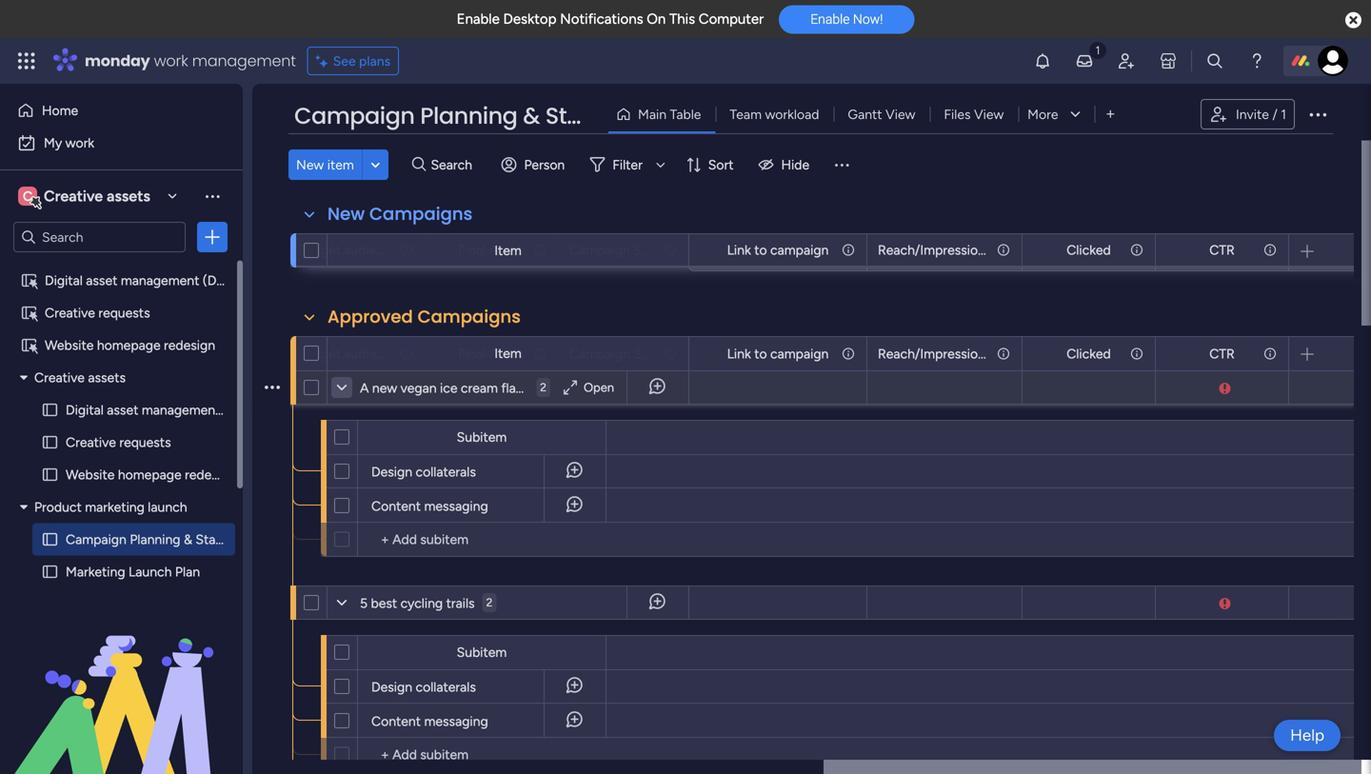 Task type: describe. For each thing, give the bounding box(es) containing it.
invite
[[1236, 106, 1270, 122]]

campaign for 2nd 'link to campaign' field
[[771, 346, 829, 362]]

0 horizontal spatial options image
[[203, 228, 222, 247]]

main
[[638, 106, 667, 122]]

main table
[[638, 106, 701, 122]]

best
[[371, 595, 397, 612]]

my work option
[[11, 128, 231, 158]]

enable now! button
[[779, 5, 915, 34]]

workspace image
[[18, 186, 37, 207]]

launch
[[148, 499, 187, 515]]

5 best cycling trails
[[360, 595, 475, 612]]

2 final asset from the top
[[458, 346, 523, 362]]

1 ctr from the top
[[1210, 242, 1235, 258]]

view for gantt view
[[886, 106, 916, 122]]

campaign for first 'link to campaign' field from the top
[[771, 242, 829, 258]]

home
[[42, 102, 78, 119]]

2 ctr from the top
[[1210, 346, 1235, 362]]

1
[[1281, 106, 1287, 122]]

campaign planning & status inside field
[[294, 100, 616, 132]]

1 asset from the top
[[489, 242, 523, 258]]

1 ctr field from the top
[[1205, 240, 1240, 261]]

desktop
[[503, 10, 557, 28]]

1 vertical spatial website
[[66, 467, 115, 483]]

cream
[[461, 380, 498, 396]]

1 vertical spatial redesign
[[185, 467, 236, 483]]

$20
[[236, 381, 258, 396]]

person
[[524, 157, 565, 173]]

hide button
[[751, 150, 821, 180]]

hide
[[782, 157, 810, 173]]

n/a
[[1219, 246, 1242, 261]]

1 link to campaign field from the top
[[723, 240, 834, 261]]

1 vertical spatial homepage
[[118, 467, 182, 483]]

0 vertical spatial homepage
[[97, 337, 161, 353]]

home option
[[11, 95, 231, 126]]

1 vertical spatial asset
[[107, 402, 138, 418]]

help button
[[1275, 720, 1341, 752]]

campaign status for 1st campaign status field from the top of the page
[[570, 242, 672, 258]]

2 inside the a new vegan ice cream flavor 2
[[540, 381, 547, 394]]

new for new campaigns
[[328, 202, 365, 226]]

new campaigns
[[328, 202, 473, 226]]

campaign status for 1st campaign status field from the bottom
[[570, 346, 672, 362]]

1 final asset field from the top
[[454, 240, 528, 261]]

1 vertical spatial (dam)
[[224, 402, 263, 418]]

lottie animation image
[[0, 582, 243, 774]]

my work
[[44, 135, 94, 151]]

5
[[360, 595, 368, 612]]

final for 2nd final asset field
[[458, 346, 486, 362]]

final for first final asset field
[[458, 242, 486, 258]]

0 vertical spatial digital
[[45, 272, 83, 289]]

campaigns for approved campaigns
[[418, 305, 521, 329]]

0 vertical spatial management
[[192, 50, 296, 71]]

notifications
[[560, 10, 643, 28]]

see plans
[[333, 53, 391, 69]]

new item button
[[289, 150, 362, 180]]

my
[[44, 135, 62, 151]]

plan
[[175, 564, 200, 580]]

parents
[[339, 381, 378, 394]]

open button
[[558, 376, 619, 399]]

options image
[[1307, 103, 1330, 126]]

link to campaign for first 'link to campaign' field from the top
[[727, 242, 829, 258]]

2 final asset field from the top
[[454, 343, 528, 364]]

2 inside button
[[486, 596, 493, 610]]

2 dapulse info image from the top
[[1220, 597, 1231, 611]]

assets inside workspace selection element
[[107, 187, 150, 205]]

1 reach/impressions field from the top
[[873, 240, 992, 261]]

1 vertical spatial creative requests
[[66, 434, 171, 451]]

item
[[327, 157, 354, 173]]

2 messaging from the top
[[424, 713, 488, 730]]

gantt view
[[848, 106, 916, 122]]

monday marketplace image
[[1159, 51, 1178, 70]]

approved for approved
[[595, 380, 653, 396]]

$50
[[236, 596, 258, 611]]

& inside campaign planning & status field
[[523, 100, 540, 132]]

invite / 1 button
[[1201, 99, 1295, 130]]

2 subitem from the top
[[457, 644, 507, 661]]

flavor
[[501, 380, 535, 396]]

my work link
[[11, 128, 231, 158]]

2 asset from the top
[[489, 346, 523, 362]]

john smith image
[[1318, 46, 1349, 76]]

link to campaign for 2nd 'link to campaign' field
[[727, 346, 829, 362]]

files
[[944, 106, 971, 122]]

2 design from the top
[[371, 679, 413, 695]]

gantt view button
[[834, 99, 930, 130]]

3 sum from the left
[[1079, 255, 1100, 269]]

1 subitem from the top
[[457, 429, 507, 445]]

1 audience from the top
[[344, 242, 399, 258]]

0 vertical spatial creative requests
[[45, 305, 150, 321]]

c
[[23, 188, 32, 204]]

1 vertical spatial requests
[[119, 434, 171, 451]]

2 design collaterals from the top
[[371, 679, 476, 695]]

public board image for digital asset management (dam)
[[41, 401, 59, 419]]

2 button for a new vegan ice cream flavor
[[537, 371, 551, 405]]

files view
[[944, 106, 1004, 122]]

workspace options image
[[203, 186, 222, 206]]

0 vertical spatial website
[[45, 337, 94, 353]]

1 0 from the left
[[941, 242, 949, 258]]

see
[[333, 53, 356, 69]]

work for my
[[65, 135, 94, 151]]

2 campaign status field from the top
[[565, 343, 672, 364]]

public board image for campaign planning & status
[[41, 531, 59, 549]]

team workload button
[[716, 99, 834, 130]]

2 clicked field from the top
[[1062, 343, 1116, 364]]

a new vegan ice cream flavor 2
[[360, 380, 547, 396]]

computer
[[699, 10, 764, 28]]

vegan
[[401, 380, 437, 396]]

dapulse close image
[[1346, 11, 1362, 30]]

work for monday
[[154, 50, 188, 71]]

enable for enable desktop notifications on this computer
[[457, 10, 500, 28]]

1 target audience field from the top
[[298, 240, 399, 261]]

monday
[[85, 50, 150, 71]]

open
[[584, 380, 614, 395]]

campaign for 1st campaign status field from the bottom
[[570, 346, 630, 362]]

1 sum from the left
[[236, 255, 258, 269]]

women 30-60
[[321, 596, 396, 610]]

workload
[[765, 106, 820, 122]]

1 campaign status field from the top
[[565, 240, 672, 261]]

table
[[670, 106, 701, 122]]

approved campaigns
[[328, 305, 521, 329]]

2 vertical spatial management
[[142, 402, 220, 418]]

sort button
[[678, 150, 745, 180]]

0 vertical spatial asset
[[86, 272, 118, 289]]

0 vertical spatial (dam)
[[203, 272, 242, 289]]

workspace selection element
[[18, 185, 153, 210]]

help
[[1291, 726, 1325, 745]]

person button
[[494, 150, 577, 180]]

1 content messaging from the top
[[371, 498, 488, 514]]

1 target from the top
[[303, 242, 341, 258]]

monday work management
[[85, 50, 296, 71]]

marketing
[[85, 499, 145, 515]]

add view image
[[1107, 107, 1115, 121]]

new item
[[296, 157, 354, 173]]

column information image for final asset
[[532, 346, 548, 361]]

see plans button
[[307, 47, 399, 75]]

new
[[372, 380, 397, 396]]

2 collaterals from the top
[[416, 679, 476, 695]]

1 vertical spatial assets
[[88, 370, 126, 386]]

trails
[[446, 595, 475, 612]]

1 reach/impressions from the top
[[878, 242, 992, 258]]

this
[[670, 10, 695, 28]]

0 vertical spatial requests
[[98, 305, 150, 321]]

to for 2nd 'link to campaign' field
[[755, 346, 767, 362]]

1 vertical spatial creative assets
[[34, 370, 126, 386]]

0 vertical spatial redesign
[[164, 337, 215, 353]]

2 0 sum from the left
[[1079, 242, 1100, 269]]

product marketing launch
[[34, 499, 187, 515]]

angle down image
[[371, 158, 380, 172]]

more
[[1028, 106, 1059, 122]]



Task type: vqa. For each thing, say whether or not it's contained in the screenshot.
the date
no



Task type: locate. For each thing, give the bounding box(es) containing it.
2 campaign status from the top
[[570, 346, 672, 362]]

0 horizontal spatial &
[[184, 532, 192, 548]]

1 vertical spatial audience
[[344, 346, 399, 362]]

0 vertical spatial clicked field
[[1062, 240, 1116, 261]]

0 vertical spatial content
[[371, 498, 421, 514]]

final down new campaigns field
[[458, 242, 486, 258]]

1 enable from the left
[[457, 10, 500, 28]]

campaigns down v2 search icon
[[370, 202, 473, 226]]

Approved Campaigns field
[[323, 305, 526, 330]]

0 vertical spatial asset
[[489, 242, 523, 258]]

creative
[[44, 187, 103, 205], [45, 305, 95, 321], [34, 370, 85, 386], [66, 434, 116, 451]]

list box containing digital asset management (dam)
[[0, 261, 263, 713]]

1 vertical spatial digital asset management (dam)
[[66, 402, 263, 418]]

2 vertical spatial public board image
[[41, 563, 59, 581]]

Search in workspace field
[[40, 226, 159, 248]]

column information image for target audience
[[399, 346, 414, 361]]

1 target audience from the top
[[303, 242, 399, 258]]

Campaign Status field
[[565, 240, 672, 261], [565, 343, 672, 364]]

item up flavor
[[495, 345, 522, 361]]

Final Asset field
[[454, 240, 528, 261], [454, 343, 528, 364]]

2 campaign from the top
[[771, 346, 829, 362]]

0 vertical spatial campaigns
[[370, 202, 473, 226]]

1 horizontal spatial options image
[[265, 363, 280, 411]]

0 vertical spatial caret down image
[[20, 371, 28, 384]]

2 link to campaign from the top
[[727, 346, 829, 362]]

Target audience field
[[298, 240, 399, 261], [298, 343, 399, 364]]

enable left desktop
[[457, 10, 500, 28]]

1 vertical spatial management
[[121, 272, 199, 289]]

asset
[[489, 242, 523, 258], [489, 346, 523, 362]]

0 vertical spatial link to campaign
[[727, 242, 829, 258]]

launch
[[129, 564, 172, 580]]

target audience field up parents
[[298, 343, 399, 364]]

to
[[755, 242, 767, 258], [755, 346, 767, 362]]

website homepage redesign
[[45, 337, 215, 353], [66, 467, 236, 483]]

design collaterals down cycling
[[371, 679, 476, 695]]

creative inside workspace selection element
[[44, 187, 103, 205]]

view for files view
[[974, 106, 1004, 122]]

0 horizontal spatial 2 button
[[483, 586, 497, 620]]

target audience down new campaigns field
[[303, 242, 399, 258]]

view inside the gantt view button
[[886, 106, 916, 122]]

2 clicked from the top
[[1067, 346, 1111, 362]]

target
[[303, 242, 341, 258], [303, 346, 341, 362]]

campaigns inside field
[[370, 202, 473, 226]]

1 vertical spatial dapulse info image
[[1220, 597, 1231, 611]]

2 public board image from the top
[[41, 466, 59, 484]]

item
[[495, 242, 522, 259], [495, 345, 522, 361]]

1 vertical spatial work
[[65, 135, 94, 151]]

new inside new item button
[[296, 157, 324, 173]]

1 vertical spatial final asset
[[458, 346, 523, 362]]

3 public board image from the top
[[41, 563, 59, 581]]

audience
[[344, 242, 399, 258], [344, 346, 399, 362]]

sum
[[236, 255, 258, 269], [934, 255, 956, 269], [1079, 255, 1100, 269]]

final asset
[[458, 242, 523, 258], [458, 346, 523, 362]]

2 caret down image from the top
[[20, 501, 28, 514]]

audience up a at the left
[[344, 346, 399, 362]]

target audience
[[303, 242, 399, 258], [303, 346, 399, 362]]

1 vertical spatial clicked
[[1067, 346, 1111, 362]]

1 messaging from the top
[[424, 498, 488, 514]]

0 vertical spatial &
[[523, 100, 540, 132]]

creative assets inside workspace selection element
[[44, 187, 150, 205]]

0 horizontal spatial sum
[[236, 255, 258, 269]]

2 final from the top
[[458, 346, 486, 362]]

planning inside field
[[420, 100, 518, 132]]

notifications image
[[1033, 51, 1053, 70]]

redesign
[[164, 337, 215, 353], [185, 467, 236, 483]]

v2 search image
[[412, 154, 426, 176]]

0 vertical spatial target audience
[[303, 242, 399, 258]]

planning up search field
[[420, 100, 518, 132]]

options image right $20
[[265, 363, 280, 411]]

filter button
[[582, 150, 672, 180]]

1 public board under template workspace image from the top
[[20, 304, 38, 322]]

digital asset management (dam) down $20
[[66, 402, 263, 418]]

1 horizontal spatial 0 sum
[[1079, 242, 1100, 269]]

item down person popup button
[[495, 242, 522, 259]]

New Campaigns field
[[323, 202, 478, 227]]

invite / 1
[[1236, 106, 1287, 122]]

+ Add subitem text field
[[368, 529, 567, 552], [368, 744, 567, 767]]

campaign down 'filter' popup button
[[570, 242, 630, 258]]

2 button for 5 best cycling trails
[[483, 586, 497, 620]]

2 horizontal spatial sum
[[1079, 255, 1100, 269]]

public board under template workspace image for creative requests
[[20, 304, 38, 322]]

0 vertical spatial design
[[371, 464, 413, 480]]

1 campaign status from the top
[[570, 242, 672, 258]]

CTR field
[[1205, 240, 1240, 261], [1205, 343, 1240, 364]]

0 vertical spatial options image
[[203, 228, 222, 247]]

0 horizontal spatial campaign planning & status
[[66, 532, 234, 548]]

final up the cream
[[458, 346, 486, 362]]

asset
[[86, 272, 118, 289], [107, 402, 138, 418]]

asset down person popup button
[[489, 242, 523, 258]]

1 link from the top
[[727, 242, 751, 258]]

2 target from the top
[[303, 346, 341, 362]]

menu image
[[833, 155, 852, 174]]

2 link from the top
[[727, 346, 751, 362]]

creative assets
[[44, 187, 150, 205], [34, 370, 126, 386]]

homepage
[[97, 337, 161, 353], [118, 467, 182, 483]]

1 clicked field from the top
[[1062, 240, 1116, 261]]

planning inside list box
[[130, 532, 181, 548]]

1 vertical spatial link to campaign field
[[723, 343, 834, 364]]

1 vertical spatial design
[[371, 679, 413, 695]]

0 vertical spatial final asset
[[458, 242, 523, 258]]

0 vertical spatial to
[[755, 242, 767, 258]]

final
[[458, 242, 486, 258], [458, 346, 486, 362]]

2 target audience from the top
[[303, 346, 399, 362]]

campaign status field up 'open'
[[565, 343, 672, 364]]

1 horizontal spatial planning
[[420, 100, 518, 132]]

campaign status down 'filter' popup button
[[570, 242, 672, 258]]

digital
[[45, 272, 83, 289], [66, 402, 104, 418]]

design down best
[[371, 679, 413, 695]]

1 0 sum from the left
[[934, 242, 956, 269]]

0 vertical spatial assets
[[107, 187, 150, 205]]

status inside list box
[[196, 532, 234, 548]]

gantt
[[848, 106, 883, 122]]

(dam) down $0 sum
[[203, 272, 242, 289]]

collaterals
[[416, 464, 476, 480], [416, 679, 476, 695]]

team
[[730, 106, 762, 122]]

$0
[[239, 242, 255, 258]]

public board image
[[41, 401, 59, 419], [41, 531, 59, 549], [41, 563, 59, 581]]

2 0 from the left
[[1085, 242, 1093, 258]]

marketing launch plan
[[66, 564, 200, 580]]

asset up flavor
[[489, 346, 523, 362]]

0 vertical spatial creative assets
[[44, 187, 150, 205]]

enable left now!
[[811, 11, 850, 27]]

0 horizontal spatial 0
[[941, 242, 949, 258]]

product
[[34, 499, 82, 515]]

public board image for creative requests
[[41, 433, 59, 451]]

audience down new campaigns field
[[344, 242, 399, 258]]

0 vertical spatial messaging
[[424, 498, 488, 514]]

2 button right flavor
[[537, 371, 551, 405]]

1 vertical spatial content messaging
[[371, 713, 488, 730]]

1 vertical spatial options image
[[265, 363, 280, 411]]

campaign
[[294, 100, 415, 132], [570, 242, 630, 258], [570, 346, 630, 362], [66, 532, 127, 548]]

new left item
[[296, 157, 324, 173]]

campaigns
[[370, 202, 473, 226], [418, 305, 521, 329]]

1 vertical spatial to
[[755, 346, 767, 362]]

1 vertical spatial ctr
[[1210, 346, 1235, 362]]

1 horizontal spatial enable
[[811, 11, 850, 27]]

(dam)
[[203, 272, 242, 289], [224, 402, 263, 418]]

1 public board image from the top
[[41, 401, 59, 419]]

ctr
[[1210, 242, 1235, 258], [1210, 346, 1235, 362]]

campaigns for new campaigns
[[370, 202, 473, 226]]

2 view from the left
[[974, 106, 1004, 122]]

30-
[[364, 596, 382, 610]]

campaign status up 'open'
[[570, 346, 672, 362]]

item for approved campaigns
[[495, 345, 522, 361]]

0 horizontal spatial view
[[886, 106, 916, 122]]

new for new item
[[296, 157, 324, 173]]

enable inside button
[[811, 11, 850, 27]]

/
[[1273, 106, 1278, 122]]

arrow down image
[[649, 153, 672, 176]]

collaterals down "trails"
[[416, 679, 476, 695]]

2 content messaging from the top
[[371, 713, 488, 730]]

0 vertical spatial subitem
[[457, 429, 507, 445]]

assets
[[107, 187, 150, 205], [88, 370, 126, 386]]

1 vertical spatial 2
[[486, 596, 493, 610]]

0
[[941, 242, 949, 258], [1085, 242, 1093, 258]]

options image left $0
[[203, 228, 222, 247]]

to for first 'link to campaign' field from the top
[[755, 242, 767, 258]]

1 vertical spatial + add subitem text field
[[368, 744, 567, 767]]

1 caret down image from the top
[[20, 371, 28, 384]]

& up person popup button
[[523, 100, 540, 132]]

clicked
[[1067, 242, 1111, 258], [1067, 346, 1111, 362]]

management
[[192, 50, 296, 71], [121, 272, 199, 289], [142, 402, 220, 418]]

Clicked field
[[1062, 240, 1116, 261], [1062, 343, 1116, 364]]

options image
[[203, 228, 222, 247], [265, 363, 280, 411]]

public board image for website homepage redesign
[[41, 466, 59, 484]]

0 horizontal spatial 2
[[486, 596, 493, 610]]

digital asset management (dam)
[[45, 272, 242, 289], [66, 402, 263, 418]]

design
[[371, 464, 413, 480], [371, 679, 413, 695]]

link to campaign
[[727, 242, 829, 258], [727, 346, 829, 362]]

0 vertical spatial 2 button
[[537, 371, 551, 405]]

final asset up the cream
[[458, 346, 523, 362]]

on
[[647, 10, 666, 28]]

60
[[382, 596, 396, 610]]

1 vertical spatial campaign status
[[570, 346, 672, 362]]

(dam) down $20
[[224, 402, 263, 418]]

1 vertical spatial final
[[458, 346, 486, 362]]

None field
[[209, 240, 261, 261], [209, 343, 261, 364], [209, 240, 261, 261], [209, 343, 261, 364]]

Campaign Planning & Status field
[[290, 100, 616, 132]]

1 vertical spatial campaign planning & status
[[66, 532, 234, 548]]

approved
[[328, 305, 413, 329], [595, 380, 653, 396]]

1 final from the top
[[458, 242, 486, 258]]

requests
[[98, 305, 150, 321], [119, 434, 171, 451]]

1 vertical spatial content
[[371, 713, 421, 730]]

1 horizontal spatial approved
[[595, 380, 653, 396]]

1 vertical spatial public board under template workspace image
[[20, 336, 38, 354]]

marketing
[[66, 564, 125, 580]]

2 reach/impressions from the top
[[878, 346, 992, 362]]

1 final asset from the top
[[458, 242, 523, 258]]

1 vertical spatial website homepage redesign
[[66, 467, 236, 483]]

now!
[[853, 11, 883, 27]]

1 vertical spatial asset
[[489, 346, 523, 362]]

1 dapulse info image from the top
[[1220, 382, 1231, 396]]

work right my
[[65, 135, 94, 151]]

caret down image for creative assets
[[20, 371, 28, 384]]

option
[[0, 263, 243, 267]]

campaign planning & status
[[294, 100, 616, 132], [66, 532, 234, 548]]

view right gantt
[[886, 106, 916, 122]]

2 link to campaign field from the top
[[723, 343, 834, 364]]

approved inside field
[[328, 305, 413, 329]]

view right files
[[974, 106, 1004, 122]]

campaign up item
[[294, 100, 415, 132]]

new down item
[[328, 202, 365, 226]]

0 horizontal spatial enable
[[457, 10, 500, 28]]

0 vertical spatial public board under template workspace image
[[20, 304, 38, 322]]

2 right "trails"
[[486, 596, 493, 610]]

target audience up parents
[[303, 346, 399, 362]]

view
[[886, 106, 916, 122], [974, 106, 1004, 122]]

files view button
[[930, 99, 1019, 130]]

0 vertical spatial reach/impressions
[[878, 242, 992, 258]]

column information image
[[399, 242, 414, 258], [532, 242, 548, 258], [663, 242, 678, 258], [841, 242, 856, 258], [996, 242, 1012, 258], [1130, 242, 1145, 258], [841, 346, 856, 361], [996, 346, 1012, 361], [1130, 346, 1145, 361]]

2 audience from the top
[[344, 346, 399, 362]]

ice
[[440, 380, 458, 396]]

enable desktop notifications on this computer
[[457, 10, 764, 28]]

2 public board under template workspace image from the top
[[20, 336, 38, 354]]

1 vertical spatial new
[[328, 202, 365, 226]]

link for 2nd 'link to campaign' field
[[727, 346, 751, 362]]

2 sum from the left
[[934, 255, 956, 269]]

0 vertical spatial design collaterals
[[371, 464, 476, 480]]

2 to from the top
[[755, 346, 767, 362]]

work inside option
[[65, 135, 94, 151]]

campaign
[[771, 242, 829, 258], [771, 346, 829, 362]]

2 public board image from the top
[[41, 531, 59, 549]]

1 vertical spatial campaign status field
[[565, 343, 672, 364]]

1 vertical spatial &
[[184, 532, 192, 548]]

2 right flavor
[[540, 381, 547, 394]]

home link
[[11, 95, 231, 126]]

subitem down the cream
[[457, 429, 507, 445]]

1 vertical spatial collaterals
[[416, 679, 476, 695]]

public board under template workspace image
[[20, 271, 38, 290]]

requests up launch
[[119, 434, 171, 451]]

1 horizontal spatial sum
[[934, 255, 956, 269]]

target right $0
[[303, 242, 341, 258]]

public board under template workspace image
[[20, 304, 38, 322], [20, 336, 38, 354]]

campaign planning & status up search field
[[294, 100, 616, 132]]

main table button
[[609, 99, 716, 130]]

design collaterals
[[371, 464, 476, 480], [371, 679, 476, 695]]

1 horizontal spatial 2 button
[[537, 371, 551, 405]]

1 vertical spatial caret down image
[[20, 501, 28, 514]]

2 button right "trails"
[[483, 586, 497, 620]]

0 horizontal spatial work
[[65, 135, 94, 151]]

plans
[[359, 53, 391, 69]]

2
[[540, 381, 547, 394], [486, 596, 493, 610]]

filter
[[613, 157, 643, 173]]

creative requests down search in workspace "field"
[[45, 305, 150, 321]]

0 vertical spatial public board image
[[41, 401, 59, 419]]

update feed image
[[1075, 51, 1094, 70]]

approved for approved campaigns
[[328, 305, 413, 329]]

campaign planning & status up launch
[[66, 532, 234, 548]]

0 vertical spatial target
[[303, 242, 341, 258]]

final asset field down search field
[[454, 240, 528, 261]]

more button
[[1019, 99, 1095, 130]]

1 view from the left
[[886, 106, 916, 122]]

campaign for campaign planning & status field
[[294, 100, 415, 132]]

caret down image for product marketing launch
[[20, 501, 28, 514]]

invite members image
[[1117, 51, 1136, 70]]

design collaterals down vegan
[[371, 464, 476, 480]]

1 vertical spatial campaign
[[771, 346, 829, 362]]

2 item from the top
[[495, 345, 522, 361]]

campaigns up the cream
[[418, 305, 521, 329]]

campaign up 'open'
[[570, 346, 630, 362]]

public board image for marketing launch plan
[[41, 563, 59, 581]]

1 design collaterals from the top
[[371, 464, 476, 480]]

0 horizontal spatial planning
[[130, 532, 181, 548]]

list box
[[0, 261, 263, 713]]

0 vertical spatial planning
[[420, 100, 518, 132]]

help image
[[1248, 51, 1267, 70]]

2 reach/impressions field from the top
[[873, 343, 992, 364]]

caret down image
[[20, 371, 28, 384], [20, 501, 28, 514]]

reach/impressions
[[878, 242, 992, 258], [878, 346, 992, 362]]

enable now!
[[811, 11, 883, 27]]

1 item from the top
[[495, 242, 522, 259]]

1 + add subitem text field from the top
[[368, 529, 567, 552]]

1 vertical spatial planning
[[130, 532, 181, 548]]

0 vertical spatial work
[[154, 50, 188, 71]]

dapulse info image
[[1220, 382, 1231, 396], [1220, 597, 1231, 611]]

campaign up marketing
[[66, 532, 127, 548]]

& up the "plan"
[[184, 532, 192, 548]]

team workload
[[730, 106, 820, 122]]

campaigns inside field
[[418, 305, 521, 329]]

sort
[[708, 157, 734, 173]]

1 horizontal spatial work
[[154, 50, 188, 71]]

1 campaign from the top
[[771, 242, 829, 258]]

target audience field down new campaigns field
[[298, 240, 399, 261]]

0 horizontal spatial 0 sum
[[934, 242, 956, 269]]

0 vertical spatial audience
[[344, 242, 399, 258]]

$0 sum
[[236, 242, 258, 269]]

1 horizontal spatial 2
[[540, 381, 547, 394]]

view inside files view button
[[974, 106, 1004, 122]]

0 vertical spatial 2
[[540, 381, 547, 394]]

0 vertical spatial link
[[727, 242, 751, 258]]

requests down search in workspace "field"
[[98, 305, 150, 321]]

1 vertical spatial target audience
[[303, 346, 399, 362]]

1 clicked from the top
[[1067, 242, 1111, 258]]

1 horizontal spatial new
[[328, 202, 365, 226]]

campaign planning & status inside list box
[[66, 532, 234, 548]]

planning up launch
[[130, 532, 181, 548]]

0 vertical spatial campaign status
[[570, 242, 672, 258]]

lottie animation element
[[0, 582, 243, 774]]

campaign for 1st campaign status field from the top of the page
[[570, 242, 630, 258]]

public board under template workspace image for website homepage redesign
[[20, 336, 38, 354]]

column information image
[[1263, 242, 1278, 258], [399, 346, 414, 361], [532, 346, 548, 361], [663, 346, 678, 361], [1263, 346, 1278, 361]]

enable for enable now!
[[811, 11, 850, 27]]

0 vertical spatial campaign status field
[[565, 240, 672, 261]]

final asset down search field
[[458, 242, 523, 258]]

design down new
[[371, 464, 413, 480]]

2 target audience field from the top
[[298, 343, 399, 364]]

column information image for campaign status
[[663, 346, 678, 361]]

2 + add subitem text field from the top
[[368, 744, 567, 767]]

collaterals down ice
[[416, 464, 476, 480]]

public board image
[[41, 433, 59, 451], [41, 466, 59, 484]]

0 vertical spatial public board image
[[41, 433, 59, 451]]

status inside field
[[546, 100, 616, 132]]

1 horizontal spatial &
[[523, 100, 540, 132]]

new
[[296, 157, 324, 173], [328, 202, 365, 226]]

Reach/Impressions field
[[873, 240, 992, 261], [873, 343, 992, 364]]

2 ctr field from the top
[[1205, 343, 1240, 364]]

0 vertical spatial digital asset management (dam)
[[45, 272, 242, 289]]

0 vertical spatial reach/impressions field
[[873, 240, 992, 261]]

Search field
[[426, 151, 483, 178]]

2 enable from the left
[[811, 11, 850, 27]]

link for first 'link to campaign' field from the top
[[727, 242, 751, 258]]

status
[[546, 100, 616, 132], [634, 242, 672, 258], [634, 346, 672, 362], [196, 532, 234, 548]]

1 vertical spatial approved
[[595, 380, 653, 396]]

1 image
[[1090, 39, 1107, 60]]

search everything image
[[1206, 51, 1225, 70]]

1 vertical spatial reach/impressions field
[[873, 343, 992, 364]]

new inside new campaigns field
[[328, 202, 365, 226]]

campaign inside campaign planning & status field
[[294, 100, 415, 132]]

target up parents
[[303, 346, 341, 362]]

final asset field up the cream
[[454, 343, 528, 364]]

digital asset management (dam) down search in workspace "field"
[[45, 272, 242, 289]]

1 content from the top
[[371, 498, 421, 514]]

0 vertical spatial link to campaign field
[[723, 240, 834, 261]]

1 vertical spatial digital
[[66, 402, 104, 418]]

1 design from the top
[[371, 464, 413, 480]]

cycling
[[401, 595, 443, 612]]

creative requests up marketing
[[66, 434, 171, 451]]

1 to from the top
[[755, 242, 767, 258]]

select product image
[[17, 51, 36, 70]]

subitem down "trails"
[[457, 644, 507, 661]]

women
[[321, 596, 361, 610]]

work right monday
[[154, 50, 188, 71]]

1 public board image from the top
[[41, 433, 59, 451]]

1 collaterals from the top
[[416, 464, 476, 480]]

0 vertical spatial website homepage redesign
[[45, 337, 215, 353]]

a
[[360, 380, 369, 396]]

campaign status field down 'filter' popup button
[[565, 240, 672, 261]]

enable
[[457, 10, 500, 28], [811, 11, 850, 27]]

creative requests
[[45, 305, 150, 321], [66, 434, 171, 451]]

1 vertical spatial link
[[727, 346, 751, 362]]

dapulse info image
[[1204, 247, 1215, 261]]

1 link to campaign from the top
[[727, 242, 829, 258]]

item for new campaigns
[[495, 242, 522, 259]]

Link to campaign field
[[723, 240, 834, 261], [723, 343, 834, 364]]

2 content from the top
[[371, 713, 421, 730]]

website
[[45, 337, 94, 353], [66, 467, 115, 483]]



